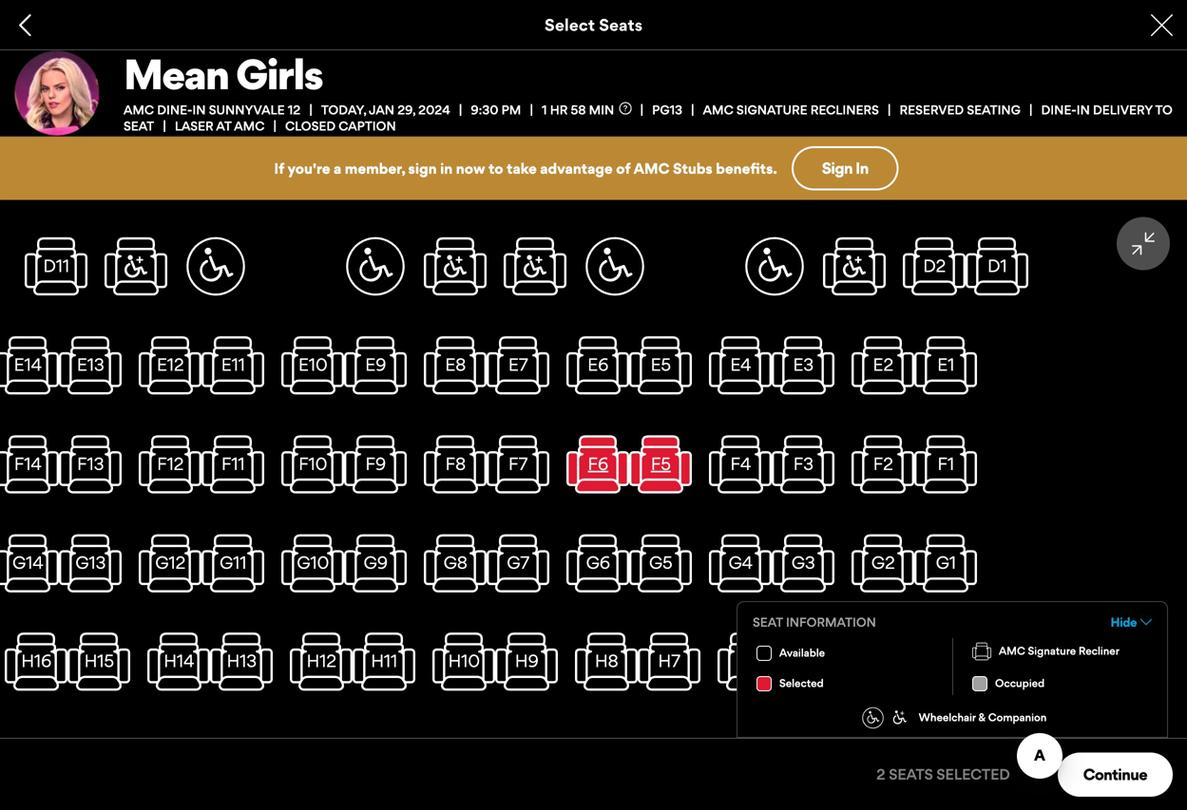 Task type: describe. For each thing, give the bounding box(es) containing it.
Row 8, Seat 12 - Love seat right, AMC Signature Recliner checkbox
[[772, 528, 835, 599]]

wheelchair & companion
[[919, 712, 1047, 725]]

pm
[[502, 102, 521, 117]]

1
[[542, 102, 547, 117]]

seating
[[967, 102, 1021, 117]]

available
[[779, 647, 825, 660]]

Row 8, Seat 8 - Love seat right, AMC Signature Recliner checkbox
[[487, 528, 549, 599]]

Row 9, Seat 11 - Love seat left, AMC Signature Recliner checkbox
[[718, 627, 780, 698]]

&
[[979, 712, 986, 725]]

row 5, seat 13 - love seat left, amc signature recliner image
[[923, 256, 946, 277]]

row 6, seat 4 - love seat right, amc signature recliner image
[[221, 355, 245, 376]]

Row 6, Seat 14 - Love seat right, AMC Signature Recliner checkbox
[[914, 330, 977, 401]]

recliners
[[811, 102, 879, 117]]

row 5, seat 14 - love seat right, amc signature recliner image
[[988, 256, 1007, 277]]

wheelchair
[[919, 712, 976, 725]]

Row 8, Seat 10 - Love seat right, AMC Signature Recliner checkbox
[[629, 528, 692, 599]]

seat image
[[972, 643, 991, 662]]

in
[[192, 102, 206, 117]]

Row 8, Seat 4 - Love seat right, AMC Signature Recliner checkbox
[[202, 528, 264, 599]]

information
[[786, 615, 876, 630]]

row 8, seat 12 - love seat right, amc signature recliner image
[[792, 553, 815, 573]]

Row 7, Seat 3 - Love seat left, AMC Signature Recliner checkbox
[[139, 429, 202, 500]]

signature for recliners
[[737, 102, 808, 117]]

laser
[[175, 118, 213, 134]]

Row 6, Seat 11 - Love seat left, AMC Signature Recliner checkbox
[[709, 330, 772, 401]]

Row 6, Seat 1 - Love seat left, AMC Signature Recliner checkbox
[[0, 330, 59, 401]]

continue button
[[1058, 753, 1173, 797]]

Row 9, Seat 3 - Love seat left, AMC Signature Recliner checkbox
[[147, 627, 210, 698]]

if you're a member, sign in now to take advantage of amc stubs benefits.
[[274, 159, 777, 177]]

if
[[274, 159, 285, 177]]

2 seats selected
[[877, 766, 1010, 784]]

Row 7, Seat 7 - Love seat left, AMC Signature Recliner checkbox
[[424, 429, 487, 500]]

Row 6, Seat 10 - Love seat right, AMC Signature Recliner checkbox
[[629, 330, 692, 401]]

mean
[[124, 49, 229, 99]]

amc for amc dine-in sunnyvale 12
[[124, 102, 154, 117]]

row 9, seat 10 - love seat right, amc signature recliner image
[[658, 651, 681, 672]]

icon key element
[[737, 602, 1168, 739]]

Row 6, Seat 6 - Love seat right, AMC Signature Recliner checkbox
[[344, 330, 407, 401]]

Row 5, Seat 3 - Companion Seat, AMC Signature Recliner checkbox
[[105, 231, 167, 303]]

more information about image
[[619, 102, 632, 115]]

Row 6, Seat 13 - Love seat left, AMC Signature Recliner checkbox
[[852, 330, 914, 401]]

row 9, seat 6 - love seat right, amc signature recliner image
[[371, 651, 398, 672]]

select
[[545, 15, 595, 35]]

Row 5, Seat 2 - Can reserve, AMC Signature Recliner checkbox
[[25, 231, 87, 303]]

Row 6, Seat 9 - Love seat left, AMC Signature Recliner checkbox
[[567, 330, 629, 401]]

seat inside dine-in delivery to seat
[[124, 118, 154, 134]]

continue
[[1083, 765, 1147, 784]]

row 6, seat 6 - love seat right, amc signature recliner image
[[365, 355, 386, 376]]

amc right of
[[634, 159, 670, 177]]

row 6, seat 9 - love seat left, amc signature recliner image
[[588, 355, 609, 376]]

row 8, seat 14 - love seat right, amc signature recliner image
[[936, 553, 956, 573]]

Row 7, Seat 12 - Love seat right, AMC Signature Recliner checkbox
[[772, 429, 835, 500]]

occupied image
[[972, 677, 988, 692]]

girls
[[236, 49, 322, 99]]

seat information
[[753, 615, 876, 630]]

row 5, seat 2 - can reserve, amc signature recliner image
[[43, 256, 69, 277]]

min
[[589, 102, 614, 117]]

Row 9, Seat 8 - Love seat right, AMC Signature Recliner checkbox
[[495, 627, 558, 698]]

Row 8, Seat 7 - Love seat left, AMC Signature Recliner checkbox
[[424, 528, 487, 599]]

Row 9, Seat 7 - Love seat left, AMC Signature Recliner checkbox
[[433, 627, 495, 698]]

in for dine-
[[1077, 102, 1090, 117]]

Row 5, Seat 8 - Companion Seat, AMC Signature Recliner checkbox
[[504, 231, 567, 303]]

row 8, seat 2 - love seat right, amc signature recliner image
[[75, 553, 106, 573]]

hide button
[[1111, 614, 1152, 631]]

row 9, seat 8 - love seat right, amc signature recliner image
[[515, 651, 539, 672]]

jan
[[369, 102, 395, 117]]

row 6, seat 12 - love seat right, amc signature recliner image
[[793, 355, 814, 376]]

Row 6, Seat 5 - Love seat left, AMC Signature Recliner checkbox
[[281, 330, 344, 401]]

advantage
[[540, 159, 613, 177]]

signature for recliner
[[1028, 645, 1076, 658]]

row 8, seat 9 - love seat left, amc signature recliner image
[[586, 553, 610, 573]]

sunnyvale
[[209, 102, 285, 117]]

sign
[[822, 159, 853, 178]]

row 8, seat 6 - love seat right, amc signature recliner image
[[364, 553, 388, 573]]

today,
[[321, 102, 366, 117]]

a
[[334, 159, 342, 177]]

recliner
[[1079, 645, 1120, 658]]

Row 5, Seat 4 - Wheelchair Accessible checkbox
[[184, 231, 247, 303]]

selected image
[[757, 677, 772, 692]]

row 6, seat 1 - love seat left, amc signature recliner image
[[14, 355, 42, 376]]

row 8, seat 10 - love seat right, amc signature recliner image
[[649, 553, 673, 573]]

select seats
[[545, 15, 643, 35]]

selected inside icon key element
[[779, 677, 824, 691]]

pg13
[[652, 102, 683, 117]]

row 6, seat 7 - love seat left, amc signature recliner image
[[445, 355, 466, 376]]

Row 8, Seat 3 - Love seat left, AMC Signature Recliner checkbox
[[139, 528, 202, 599]]

hr
[[550, 102, 568, 117]]

Row 6, Seat 4 - Love seat right, AMC Signature Recliner checkbox
[[202, 330, 264, 401]]

Row 6, Seat 12 - Love seat right, AMC Signature Recliner checkbox
[[772, 330, 835, 401]]

Row 7, Seat 6 - Love seat right, AMC Signature Recliner checkbox
[[344, 429, 407, 500]]

row 8, seat 5 - love seat left, amc signature recliner image
[[297, 553, 329, 573]]

row 9, seat 5 - love seat left, amc signature recliner image
[[307, 651, 337, 672]]

Row 5, Seat 13 - Love seat left, AMC Signature Recliner checkbox
[[903, 231, 966, 303]]

seats for select
[[599, 15, 643, 35]]

close this dialog image
[[1154, 753, 1173, 772]]

at
[[216, 118, 231, 134]]

benefits.
[[716, 159, 777, 177]]

row 9, seat 3 - love seat left, amc signature recliner image
[[164, 651, 194, 672]]

seats for 2
[[889, 766, 933, 784]]

laser at amc
[[175, 118, 265, 134]]

Row 9, Seat 4 - Love seat right, AMC Signature Recliner checkbox
[[210, 627, 273, 698]]

Row 9, Seat 2 - Love seat right, AMC Signature Recliner checkbox
[[67, 627, 130, 698]]

row 6, seat 13 - love seat left, amc signature recliner image
[[873, 355, 894, 376]]

amc down the sunnyvale
[[234, 118, 265, 134]]

Row 5, Seat 11 - Wheelchair Accessible checkbox
[[743, 231, 806, 303]]

mean girls link
[[124, 49, 1173, 99]]

row 8, seat 4 - love seat right, amc signature recliner image
[[220, 553, 247, 573]]



Task type: locate. For each thing, give the bounding box(es) containing it.
58
[[571, 102, 586, 117]]

row 6, seat 2 - love seat right, amc signature recliner image
[[77, 355, 104, 376]]

1 hr 58 min button
[[542, 102, 652, 117]]

to right delivery
[[1155, 102, 1173, 117]]

Row 7, Seat 1 - Love seat left, AMC Signature Recliner checkbox
[[0, 429, 59, 500]]

mean girls
[[124, 49, 322, 99]]

in for sign
[[856, 159, 869, 178]]

9:30
[[471, 102, 499, 117]]

Row 6, Seat 7 - Love seat left, AMC Signature Recliner checkbox
[[424, 330, 487, 401]]

sign in button
[[792, 146, 899, 191]]

seat left laser
[[124, 118, 154, 134]]

row 6, seat 3 - love seat left, amc signature recliner image
[[157, 355, 184, 376]]

Row 7, Seat 11 - Love seat left, AMC Signature Recliner checkbox
[[709, 429, 772, 500]]

Row 7, Seat 13 - Love seat left, AMC Signature Recliner checkbox
[[852, 429, 914, 500]]

2024
[[418, 102, 450, 117]]

Row 7, Seat 2 - Love seat right, AMC Signature Recliner checkbox
[[59, 429, 122, 500]]

0 vertical spatial selected
[[779, 677, 824, 691]]

row 9, seat 4 - love seat right, amc signature recliner image
[[227, 651, 257, 672]]

1 vertical spatial to
[[489, 159, 503, 177]]

reserved
[[900, 102, 964, 117]]

0 horizontal spatial seat
[[124, 118, 154, 134]]

dine-
[[1041, 102, 1077, 117]]

Row 8, Seat 1 - Love seat left, AMC Signature Recliner checkbox
[[0, 528, 59, 599]]

0 vertical spatial seat
[[124, 118, 154, 134]]

1 horizontal spatial selected
[[937, 766, 1010, 784]]

signature up benefits.
[[737, 102, 808, 117]]

signature up occupied
[[1028, 645, 1076, 658]]

today, jan 29, 2024
[[321, 102, 450, 117]]

member,
[[345, 159, 405, 177]]

Row 6, Seat 2 - Love seat right, AMC Signature Recliner checkbox
[[59, 330, 122, 401]]

row 8, seat 13 - love seat left, amc signature recliner image
[[872, 553, 895, 573]]

1 vertical spatial in
[[856, 159, 869, 178]]

row 6, seat 11 - love seat left, amc signature recliner image
[[730, 355, 751, 376]]

Row 5, Seat 14 - Love seat right, AMC Signature Recliner checkbox
[[966, 231, 1029, 303]]

seats right 2
[[889, 766, 933, 784]]

Row 7, Seat 4 - Love seat right, AMC Signature Recliner checkbox
[[202, 429, 264, 500]]

row 8, seat 8 - love seat right, amc signature recliner image
[[507, 553, 530, 573]]

take
[[507, 159, 537, 177]]

1 horizontal spatial seats
[[889, 766, 933, 784]]

stubs
[[673, 159, 713, 177]]

Row 5, Seat 9 - Wheelchair Accessible checkbox
[[584, 231, 646, 303]]

1 vertical spatial seats
[[889, 766, 933, 784]]

in inside "button"
[[856, 159, 869, 178]]

dine-
[[157, 102, 192, 117]]

Row 9, Seat 9 - Love seat left, AMC Signature Recliner checkbox
[[575, 627, 638, 698]]

signature
[[737, 102, 808, 117], [1028, 645, 1076, 658]]

0 horizontal spatial to
[[489, 159, 503, 177]]

in inside dine-in delivery to seat
[[1077, 102, 1090, 117]]

to inside dine-in delivery to seat
[[1155, 102, 1173, 117]]

closed
[[285, 118, 336, 134]]

row 9, seat 2 - love seat right, amc signature recliner image
[[84, 651, 114, 672]]

seat up available image
[[753, 615, 783, 630]]

now
[[456, 159, 485, 177]]

Row 9, Seat 1 - Love seat left, AMC Signature Recliner checkbox
[[5, 627, 67, 698]]

row 9, seat 1 - love seat left, amc signature recliner image
[[21, 651, 52, 672]]

wheelchair seat icon image
[[893, 711, 914, 732], [893, 711, 907, 725]]

1 horizontal spatial signature
[[1028, 645, 1076, 658]]

Row 7, Seat 8 - Love seat right, AMC Signature Recliner checkbox
[[487, 429, 549, 500]]

0 horizontal spatial seats
[[599, 15, 643, 35]]

selected
[[779, 677, 824, 691], [937, 766, 1010, 784]]

seats
[[599, 15, 643, 35], [889, 766, 933, 784]]

Row 8, Seat 5 - Love seat left, AMC Signature Recliner checkbox
[[281, 528, 344, 599]]

caption
[[339, 118, 396, 134]]

amc left dine-
[[124, 102, 154, 117]]

amc for amc signature recliners
[[703, 102, 734, 117]]

9:30 pm
[[471, 102, 521, 117]]

in left delivery
[[1077, 102, 1090, 117]]

Row 5, Seat 12 - Companion Seat, AMC Signature Recliner checkbox
[[823, 231, 886, 303]]

0 horizontal spatial selected
[[779, 677, 824, 691]]

reserved seating
[[900, 102, 1021, 117]]

in
[[440, 159, 453, 177]]

1 vertical spatial selected
[[937, 766, 1010, 784]]

to right now
[[489, 159, 503, 177]]

to
[[1155, 102, 1173, 117], [489, 159, 503, 177]]

0 vertical spatial signature
[[737, 102, 808, 117]]

Row 6, Seat 8 - Love seat right, AMC Signature Recliner checkbox
[[487, 330, 549, 401]]

in
[[1077, 102, 1090, 117], [856, 159, 869, 178]]

row 9, seat 7 - love seat left, amc signature recliner image
[[448, 651, 480, 672]]

selected down &
[[937, 766, 1010, 784]]

Row 8, Seat 11 - Love seat left, AMC Signature Recliner checkbox
[[709, 528, 772, 599]]

0 vertical spatial in
[[1077, 102, 1090, 117]]

amc right seat icon at bottom right
[[999, 645, 1025, 658]]

1 vertical spatial signature
[[1028, 645, 1076, 658]]

selected down available
[[779, 677, 824, 691]]

Row 5, Seat 7 - Companion Seat, AMC Signature Recliner checkbox
[[424, 231, 487, 303]]

2
[[877, 766, 885, 784]]

row 8, seat 3 - love seat left, amc signature recliner image
[[155, 553, 186, 573]]

row 8, seat 1 - love seat left, amc signature recliner image
[[12, 553, 43, 573]]

1 vertical spatial seat
[[753, 615, 783, 630]]

Row 9, Seat 6 - Love seat right, AMC Signature Recliner checkbox
[[353, 627, 415, 698]]

Row 8, Seat 14 - Love seat right, AMC Signature Recliner checkbox
[[914, 528, 977, 599]]

sign
[[408, 159, 437, 177]]

amc dine-in sunnyvale 12
[[124, 102, 301, 117]]

row 8, seat 11 - love seat left, amc signature recliner image
[[729, 553, 753, 573]]

Row 5, Seat 6 - Wheelchair Accessible checkbox
[[344, 231, 407, 303]]

in right sign
[[856, 159, 869, 178]]

you're
[[288, 159, 330, 177]]

dine-in delivery to seat
[[124, 102, 1173, 134]]

amc signature recliners
[[703, 102, 879, 117]]

Row 8, Seat 13 - Love seat left, AMC Signature Recliner checkbox
[[852, 528, 914, 599]]

29,
[[398, 102, 415, 117]]

Row 6, Seat 3 - Love seat left, AMC Signature Recliner checkbox
[[139, 330, 202, 401]]

delivery
[[1093, 102, 1153, 117]]

1 horizontal spatial in
[[1077, 102, 1090, 117]]

row 6, seat 10 - love seat right, amc signature recliner image
[[651, 355, 671, 376]]

1 horizontal spatial to
[[1155, 102, 1173, 117]]

Row 7, Seat 5 - Love seat left, AMC Signature Recliner checkbox
[[281, 429, 344, 500]]

row 6, seat 5 - love seat left, amc signature recliner image
[[298, 355, 328, 376]]

signature inside icon key element
[[1028, 645, 1076, 658]]

0 horizontal spatial in
[[856, 159, 869, 178]]

amc
[[124, 102, 154, 117], [703, 102, 734, 117], [234, 118, 265, 134], [634, 159, 670, 177], [999, 645, 1025, 658]]

Row 7, Seat 14 - Love seat right, AMC Signature Recliner checkbox
[[914, 429, 977, 500]]

Row 8, Seat 9 - Love seat left, AMC Signature Recliner checkbox
[[567, 528, 629, 599]]

0 vertical spatial to
[[1155, 102, 1173, 117]]

row 6, seat 8 - love seat right, amc signature recliner image
[[508, 355, 528, 376]]

hide
[[1111, 615, 1137, 630]]

amc signature recliner
[[999, 645, 1120, 658]]

closed caption
[[285, 118, 396, 134]]

Row 9, Seat 5 - Love seat left, AMC Signature Recliner checkbox
[[290, 627, 353, 698]]

1 hr 58 min
[[542, 102, 614, 117]]

amc inside icon key element
[[999, 645, 1025, 658]]

amc right pg13
[[703, 102, 734, 117]]

occupied
[[995, 677, 1045, 691]]

available image
[[757, 646, 772, 662]]

seats right select at the top of the page
[[599, 15, 643, 35]]

Row 8, Seat 6 - Love seat right, AMC Signature Recliner checkbox
[[344, 528, 407, 599]]

0 horizontal spatial signature
[[737, 102, 808, 117]]

Row 8, Seat 2 - Love seat right, AMC Signature Recliner checkbox
[[59, 528, 122, 599]]

Row 7, Seat 10 - Love seat right, AMC Signature Recliner checkbox
[[629, 429, 692, 500]]

sign in
[[822, 159, 869, 178]]

row 9, seat 9 - love seat left, amc signature recliner image
[[595, 651, 618, 672]]

row 6, seat 14 - love seat right, amc signature recliner image
[[938, 355, 955, 376]]

companion
[[988, 712, 1047, 725]]

Row 9, Seat 10 - Love seat right, AMC Signature Recliner checkbox
[[638, 627, 701, 698]]

12
[[288, 102, 301, 117]]

seat
[[124, 118, 154, 134], [753, 615, 783, 630]]

of
[[616, 159, 631, 177]]

row 8, seat 7 - love seat left, amc signature recliner image
[[444, 553, 468, 573]]

1 horizontal spatial seat
[[753, 615, 783, 630]]

amc for amc signature recliner
[[999, 645, 1025, 658]]

0 vertical spatial seats
[[599, 15, 643, 35]]

seat inside icon key element
[[753, 615, 783, 630]]

Row 7, Seat 9 - Love seat left, AMC Signature Recliner checkbox
[[567, 429, 629, 500]]



Task type: vqa. For each thing, say whether or not it's contained in the screenshot.
"Row 6, Seat 10 - Love Seat Right, Amc Signature Recliner" "image"
yes



